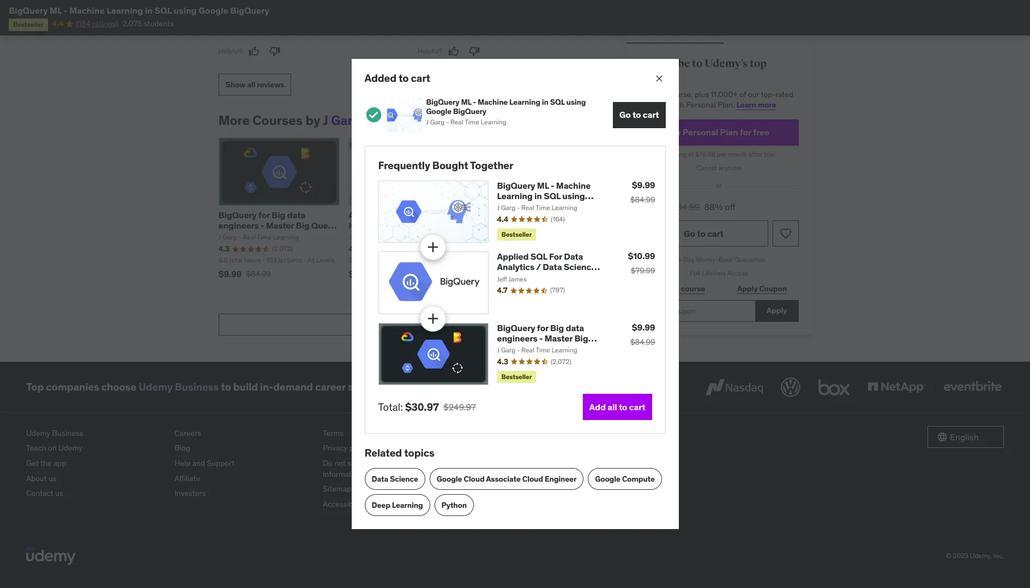 Task type: locate. For each thing, give the bounding box(es) containing it.
0 horizontal spatial or
[[361, 458, 368, 468]]

on inside apache beam | a hands-on course to build big data pipelines
[[578, 210, 590, 220]]

4.4 up "pipelines"
[[497, 214, 509, 224]]

1 levels from the left
[[317, 256, 335, 264]]

2072 reviews element
[[272, 245, 293, 254], [551, 357, 572, 367]]

3 lectures from the left
[[536, 256, 560, 264]]

apply inside button
[[767, 306, 788, 316]]

add
[[590, 401, 606, 412]]

data
[[564, 251, 584, 262], [543, 262, 562, 273], [372, 474, 389, 484]]

1 total from the left
[[229, 256, 243, 264]]

build left 164 reviews "element"
[[519, 220, 539, 231]]

udemy business link up the get the app "link"
[[26, 426, 166, 441]]

machine inside bigquery ml - machine learning in sql using google bigquery j garg - real time learning
[[478, 97, 508, 107]]

a inside apache beam | a hands-on course to build big data pipelines
[[541, 210, 547, 220]]

1 vertical spatial bigquery for big data engineers - master big query internals
[[497, 322, 589, 354]]

6
[[349, 256, 353, 264]]

master for $9.99
[[266, 220, 294, 231]]

money-
[[697, 255, 719, 264]]

machine
[[69, 5, 105, 16], [478, 97, 508, 107], [557, 180, 591, 191]]

j garg - real time learning for 164 reviews "element"
[[497, 204, 578, 212]]

per
[[718, 150, 727, 158]]

2072 reviews element for $9.99
[[272, 245, 293, 254]]

1 vertical spatial query
[[497, 343, 522, 354]]

hands- inside apache beam | a hands-on course to build big data pipelines
[[548, 210, 578, 220]]

total for bigquery for big data engineers - master big query internals
[[229, 256, 243, 264]]

1 horizontal spatial 4.3
[[349, 244, 360, 254]]

english button
[[928, 426, 1005, 448]]

© 2023 udemy, inc.
[[947, 552, 1005, 560]]

0 horizontal spatial science
[[390, 474, 419, 484]]

all for apache flink | a real time & hands-on course on flink
[[430, 256, 437, 264]]

apache inside apache flink | a real time & hands-on course on flink j garg - real time learning
[[349, 210, 379, 220]]

master down "797 reviews" element
[[545, 333, 573, 344]]

1 horizontal spatial |
[[537, 210, 539, 220]]

apply down access
[[738, 284, 758, 294]]

1 vertical spatial machine
[[478, 97, 508, 107]]

gift
[[652, 284, 665, 294]]

all levels left 6
[[308, 256, 335, 264]]

science down 'my'
[[390, 474, 419, 484]]

$9.99 $74.99
[[349, 268, 400, 279]]

(164 ratings)
[[76, 19, 118, 29]]

2 a from the left
[[541, 210, 547, 220]]

1 horizontal spatial hours
[[369, 256, 386, 264]]

to up money- on the right top of the page
[[698, 228, 706, 239]]

flink up 55
[[381, 210, 401, 220]]

personal down plus
[[687, 100, 716, 110]]

cart left "with"
[[643, 109, 660, 120]]

science right for
[[564, 262, 597, 273]]

- inside apache flink | a real time & hands-on course on flink j garg - real time learning
[[369, 233, 372, 241]]

0 horizontal spatial business
[[52, 428, 83, 438]]

1 all from the left
[[308, 256, 315, 264]]

our
[[749, 89, 760, 99]]

this up courses,
[[654, 89, 667, 99]]

science inside the applied sql for data analytics / data science with bigquery
[[564, 262, 597, 273]]

master up 103 lectures
[[266, 220, 294, 231]]

personal up $16.58
[[683, 127, 719, 138]]

2 vertical spatial 4.4
[[479, 244, 490, 254]]

course down full at top
[[682, 284, 706, 294]]

4.4 left (164
[[52, 19, 63, 29]]

personal
[[687, 100, 716, 110], [683, 127, 719, 138]]

3 hours from the left
[[505, 256, 521, 264]]

hours left "103"
[[244, 256, 261, 264]]

1 horizontal spatial on
[[578, 210, 590, 220]]

2 horizontal spatial lectures
[[536, 256, 560, 264]]

1 vertical spatial all
[[608, 401, 618, 412]]

(2,072) for $9.99
[[272, 245, 293, 253]]

us right about
[[49, 473, 57, 483]]

or down anytime
[[717, 181, 723, 190]]

go up day in the right of the page
[[684, 228, 696, 239]]

0 horizontal spatial for
[[259, 210, 270, 220]]

for for bestseller
[[537, 322, 549, 333]]

go inside added to cart dialog
[[620, 109, 631, 120]]

go to cart button left "with"
[[613, 102, 666, 128]]

apache up "pipelines"
[[479, 210, 510, 220]]

go to cart left "with"
[[620, 109, 660, 120]]

build left the in-
[[233, 381, 258, 394]]

2 vertical spatial for
[[537, 322, 549, 333]]

on up (1,758)
[[421, 220, 432, 231]]

machine down the mark review by jairo wilmer garcia m. as unhelpful icon
[[478, 97, 508, 107]]

all right add
[[608, 401, 618, 412]]

0 horizontal spatial udemy
[[26, 428, 50, 438]]

2 | from the left
[[537, 210, 539, 220]]

1 horizontal spatial (2,072)
[[551, 357, 572, 366]]

total: $30.97 $249.97
[[378, 400, 476, 414]]

2 helpful? from the left
[[418, 47, 443, 55]]

go to cart
[[620, 109, 660, 120], [684, 228, 724, 239]]

apply down coupon
[[767, 306, 788, 316]]

1 vertical spatial get
[[26, 458, 39, 468]]

business inside udemy business teach on udemy get the app about us contact us
[[52, 428, 83, 438]]

helpful? for mark review by paul o. as helpful "image"
[[219, 47, 243, 55]]

helpful? left the mark review by jairo wilmer garcia m. as helpful icon
[[418, 47, 443, 55]]

©
[[947, 552, 952, 560]]

free
[[754, 127, 770, 138]]

garg inside bigquery ml - machine learning in sql using google bigquery j garg - real time learning
[[431, 118, 445, 126]]

2 horizontal spatial 4.3
[[497, 357, 509, 367]]

0 vertical spatial apply
[[738, 284, 758, 294]]

all levels for bigquery for big data engineers - master big query internals
[[308, 256, 335, 264]]

0 horizontal spatial get
[[26, 458, 39, 468]]

0 horizontal spatial (2,072)
[[272, 245, 293, 253]]

levels
[[317, 256, 335, 264], [438, 256, 457, 264], [574, 256, 593, 264]]

subscribe
[[640, 57, 691, 71]]

0 horizontal spatial on
[[378, 220, 390, 231]]

data down share
[[372, 474, 389, 484]]

subscribe to udemy's top courses
[[640, 57, 767, 85]]

go to cart up money- on the right top of the page
[[684, 228, 724, 239]]

google inside bigquery ml - machine learning in sql using google bigquery
[[497, 201, 527, 212]]

udemy,
[[971, 552, 993, 560]]

or right "sell"
[[361, 458, 368, 468]]

2 hours from the left
[[369, 256, 386, 264]]

big inside apache beam | a hands-on course to build big data pipelines
[[541, 220, 555, 231]]

this for get
[[654, 89, 667, 99]]

bigquery for big data engineers - master big query internals up "103"
[[219, 210, 336, 241]]

ml inside the bigquery ml - machine learning in sql using google bigquery link
[[537, 180, 549, 191]]

total right 5.5
[[490, 256, 503, 264]]

to inside the "subscribe to udemy's top courses"
[[692, 57, 703, 71]]

4.4
[[52, 19, 63, 29], [497, 214, 509, 224], [479, 244, 490, 254]]

helpful? left mark review by paul o. as helpful "image"
[[219, 47, 243, 55]]

1 horizontal spatial bigquery for big data engineers - master big query internals
[[497, 322, 589, 354]]

teach
[[26, 443, 46, 453]]

0 horizontal spatial all
[[247, 79, 256, 89]]

4.3 for $9.99
[[497, 357, 509, 367]]

get left the at the bottom left of page
[[26, 458, 39, 468]]

1 horizontal spatial apache
[[479, 210, 510, 220]]

all for bigquery for big data engineers - master big query internals
[[308, 256, 315, 264]]

1 vertical spatial bigquery ml - machine learning in sql using google bigquery
[[497, 180, 591, 212]]

close modal image
[[654, 73, 665, 84]]

3 total from the left
[[490, 256, 503, 264]]

udemy's
[[705, 57, 748, 71]]

1 horizontal spatial business
[[175, 381, 219, 394]]

us right contact
[[55, 489, 63, 498]]

2 total from the left
[[354, 256, 368, 264]]

1 horizontal spatial on
[[421, 220, 432, 231]]

0 vertical spatial bigquery for big data engineers - master big query internals link
[[219, 210, 337, 241]]

hours for apache flink | a real time & hands-on course on flink
[[369, 256, 386, 264]]

0 horizontal spatial bigquery for big data engineers - master big query internals
[[219, 210, 336, 241]]

all for apache beam | a hands-on course to build big data pipelines
[[565, 256, 573, 264]]

all right 55 lectures
[[430, 256, 437, 264]]

0 vertical spatial machine
[[69, 5, 105, 16]]

1 hours from the left
[[244, 256, 261, 264]]

hours up $9.99 $74.99
[[369, 256, 386, 264]]

0 vertical spatial go
[[620, 109, 631, 120]]

0 horizontal spatial hours
[[244, 256, 261, 264]]

deep learning link
[[365, 494, 430, 516]]

1 horizontal spatial total
[[354, 256, 368, 264]]

all right show
[[247, 79, 256, 89]]

total right 8.5 on the left top
[[229, 256, 243, 264]]

4.3 inside added to cart dialog
[[497, 357, 509, 367]]

data right for
[[564, 251, 584, 262]]

sell
[[348, 458, 359, 468]]

more
[[758, 100, 777, 110]]

udemy up app
[[59, 443, 83, 453]]

2 horizontal spatial all levels
[[565, 256, 593, 264]]

1 lectures from the left
[[278, 256, 302, 264]]

to up applied
[[508, 220, 517, 231]]

engineers inside added to cart dialog
[[497, 333, 538, 344]]

in
[[145, 5, 153, 16], [542, 97, 549, 107], [535, 190, 542, 201]]

55 lectures
[[391, 256, 424, 264]]

on inside apache flink | a real time & hands-on course on flink j garg - real time learning
[[378, 220, 390, 231]]

cloud left "associate"
[[464, 474, 485, 484]]

for inside added to cart dialog
[[537, 322, 549, 333]]

levels left 5.5
[[438, 256, 457, 264]]

0 vertical spatial engineers
[[219, 220, 259, 231]]

1 vertical spatial 4.4
[[497, 214, 509, 224]]

total for apache flink | a real time & hands-on course on flink
[[354, 256, 368, 264]]

62 lectures
[[527, 256, 560, 264]]

0 horizontal spatial apply
[[738, 284, 758, 294]]

a left (164)
[[541, 210, 547, 220]]

add all to cart button
[[583, 394, 652, 420]]

cart right add
[[630, 401, 646, 412]]

j garg - real time learning for bestseller's 2072 reviews element
[[497, 346, 578, 354]]

all right for
[[565, 256, 573, 264]]

do
[[323, 458, 333, 468]]

engineers down 4.7
[[497, 333, 538, 344]]

1 horizontal spatial all levels
[[430, 256, 457, 264]]

share
[[370, 458, 389, 468]]

bigquery for big data engineers - master big query internals link up "103"
[[219, 210, 337, 241]]

course left beam
[[479, 220, 507, 231]]

help
[[175, 458, 191, 468]]

udemy image
[[26, 547, 76, 566]]

1 horizontal spatial master
[[545, 333, 573, 344]]

62
[[527, 256, 534, 264]]

engineers up 8.5 total hours
[[219, 220, 259, 231]]

data for 8.5 total hours
[[287, 210, 306, 220]]

total right 6
[[354, 256, 368, 264]]

4.4 up 5.5
[[479, 244, 490, 254]]

added to cart dialog
[[352, 59, 679, 529]]

data inside apache beam | a hands-on course to build big data pipelines
[[557, 220, 575, 231]]

(2,072) inside added to cart dialog
[[551, 357, 572, 366]]

3 levels from the left
[[574, 256, 593, 264]]

2 apache from the left
[[479, 210, 510, 220]]

this inside the get this course, plus 11,000+ of our top-rated courses, with personal plan.
[[654, 89, 667, 99]]

all inside added to cart dialog
[[608, 401, 618, 412]]

$84.99
[[631, 195, 656, 204], [672, 201, 700, 212], [246, 269, 271, 279], [507, 269, 532, 279], [631, 337, 656, 347]]

1 horizontal spatial all
[[608, 401, 618, 412]]

$16.58
[[696, 150, 716, 158]]

terms privacy policy do not sell or share my personal information sitemap accessibility statement
[[323, 428, 432, 509]]

1 horizontal spatial a
[[541, 210, 547, 220]]

udemy up teach
[[26, 428, 50, 438]]

master
[[266, 220, 294, 231], [545, 333, 573, 344]]

| for flink
[[403, 210, 405, 220]]

3 all levels from the left
[[565, 256, 593, 264]]

0 vertical spatial udemy
[[139, 381, 173, 394]]

back
[[719, 255, 734, 264]]

apache inside apache beam | a hands-on course to build big data pipelines
[[479, 210, 510, 220]]

all levels right for
[[565, 256, 593, 264]]

tab list
[[627, 17, 812, 44]]

5.5 total hours
[[479, 256, 521, 264]]

my
[[391, 458, 401, 468]]

2 all from the left
[[430, 256, 437, 264]]

1 apache from the left
[[349, 210, 379, 220]]

1 all levels from the left
[[308, 256, 335, 264]]

1 horizontal spatial course
[[479, 220, 507, 231]]

0 vertical spatial get
[[640, 89, 652, 99]]

bigquery ml - machine learning in sql using google bigquery up (164)
[[497, 180, 591, 212]]

helpful? for the mark review by jairo wilmer garcia m. as helpful icon
[[418, 47, 443, 55]]

apache up 6 total hours at the left of page
[[349, 210, 379, 220]]

1 vertical spatial build
[[233, 381, 258, 394]]

0 horizontal spatial bigquery ml - machine learning in sql using google bigquery
[[9, 5, 270, 16]]

small image
[[938, 432, 949, 442]]

udemy
[[139, 381, 173, 394], [26, 428, 50, 438], [59, 443, 83, 453]]

bigquery for big data engineers - master big query internals down "797 reviews" element
[[497, 322, 589, 354]]

query inside added to cart dialog
[[497, 343, 522, 354]]

$9.99 down 8.5 on the left top
[[219, 268, 242, 279]]

all right 103 lectures
[[308, 256, 315, 264]]

data for $9.99
[[566, 322, 585, 333]]

related topics
[[365, 447, 435, 460]]

apply inside button
[[738, 284, 758, 294]]

2 horizontal spatial ml
[[537, 180, 549, 191]]

1 vertical spatial go
[[684, 228, 696, 239]]

courses
[[640, 71, 679, 85]]

$84.99 inside $9.99 $84.99 88% off
[[672, 201, 700, 212]]

business up careers
[[175, 381, 219, 394]]

volkswagen image
[[779, 375, 803, 399]]

internals inside added to cart dialog
[[524, 343, 560, 354]]

0 vertical spatial (2,072)
[[272, 245, 293, 253]]

total
[[229, 256, 243, 264], [354, 256, 368, 264], [490, 256, 503, 264]]

a inside apache flink | a real time & hands-on course on flink j garg - real time learning
[[407, 210, 413, 220]]

| inside apache beam | a hands-on course to build big data pipelines
[[537, 210, 539, 220]]

1 vertical spatial udemy business link
[[26, 426, 166, 441]]

go to cart button up money- on the right top of the page
[[640, 221, 769, 247]]

frequently
[[378, 159, 431, 172]]

machine up (164)
[[557, 180, 591, 191]]

apply for apply
[[767, 306, 788, 316]]

top companies choose udemy business to build in-demand career skills.
[[26, 381, 376, 394]]

bigquery for big data engineers - master big query internals link for bestseller
[[497, 322, 597, 354]]

top
[[26, 381, 44, 394]]

0 horizontal spatial a
[[407, 210, 413, 220]]

data right /
[[543, 262, 562, 273]]

to right added
[[399, 72, 409, 85]]

| inside apache flink | a real time & hands-on course on flink j garg - real time learning
[[403, 210, 405, 220]]

| right beam
[[537, 210, 539, 220]]

4.3
[[219, 244, 230, 254], [349, 244, 360, 254], [497, 357, 509, 367]]

2 horizontal spatial for
[[740, 127, 752, 138]]

1 vertical spatial internals
[[524, 343, 560, 354]]

udemy business link up careers
[[139, 381, 219, 394]]

4.4 for (164)
[[497, 214, 509, 224]]

get the app link
[[26, 456, 166, 471]]

flink left &
[[433, 220, 453, 231]]

get up courses,
[[640, 89, 652, 99]]

data science
[[372, 474, 419, 484]]

0 vertical spatial bigquery for big data engineers - master big query internals
[[219, 210, 336, 241]]

go to cart button
[[613, 102, 666, 128], [640, 221, 769, 247]]

rated
[[776, 89, 794, 99]]

show all reviews button
[[219, 74, 291, 95]]

levels right for
[[574, 256, 593, 264]]

garg
[[331, 112, 361, 129], [431, 118, 445, 126], [502, 204, 516, 212], [223, 233, 237, 241], [353, 233, 367, 241], [483, 233, 497, 241], [502, 346, 516, 354]]

beam
[[512, 210, 535, 220]]

all for to
[[608, 401, 618, 412]]

1 horizontal spatial 2072 reviews element
[[551, 357, 572, 367]]

help and support link
[[175, 456, 314, 471]]

learn more
[[737, 100, 777, 110]]

2 vertical spatial udemy
[[59, 443, 83, 453]]

1 horizontal spatial levels
[[438, 256, 457, 264]]

total for apache beam | a hands-on course to build big data pipelines
[[490, 256, 503, 264]]

$79.99
[[631, 266, 656, 276]]

0 vertical spatial this
[[654, 89, 667, 99]]

real inside bigquery ml - machine learning in sql using google bigquery j garg - real time learning
[[451, 118, 464, 126]]

course up (1,758)
[[392, 220, 419, 231]]

1 horizontal spatial go
[[684, 228, 696, 239]]

bigquery for big data engineers - master big query internals link down "797 reviews" element
[[497, 322, 597, 354]]

levels left 6
[[317, 256, 335, 264]]

1 vertical spatial master
[[545, 333, 573, 344]]

hands- inside apache flink | a real time & hands-on course on flink j garg - real time learning
[[349, 220, 378, 231]]

show all reviews
[[226, 79, 284, 89]]

3 all from the left
[[565, 256, 573, 264]]

1 vertical spatial for
[[259, 210, 270, 220]]

(2,072)
[[272, 245, 293, 253], [551, 357, 572, 366]]

1 vertical spatial 2072 reviews element
[[551, 357, 572, 367]]

4.4 inside added to cart dialog
[[497, 214, 509, 224]]

1 vertical spatial engineers
[[497, 333, 538, 344]]

plan.
[[718, 100, 735, 110]]

all
[[247, 79, 256, 89], [608, 401, 618, 412]]

$9.99 up $10.99
[[640, 200, 668, 213]]

1 helpful? from the left
[[219, 47, 243, 55]]

master inside added to cart dialog
[[545, 333, 573, 344]]

inc.
[[994, 552, 1005, 560]]

or inside terms privacy policy do not sell or share my personal information sitemap accessibility statement
[[361, 458, 368, 468]]

0 horizontal spatial all levels
[[308, 256, 335, 264]]

1 horizontal spatial query
[[497, 343, 522, 354]]

0 horizontal spatial master
[[266, 220, 294, 231]]

go left courses,
[[620, 109, 631, 120]]

0 horizontal spatial 4.3
[[219, 244, 230, 254]]

apply for apply coupon
[[738, 284, 758, 294]]

choose
[[101, 381, 136, 394]]

all levels for apache beam | a hands-on course to build big data pipelines
[[565, 256, 593, 264]]

1 | from the left
[[403, 210, 405, 220]]

1 horizontal spatial science
[[564, 262, 597, 273]]

google cloud associate cloud engineer
[[437, 474, 577, 484]]

machine up (164
[[69, 5, 105, 16]]

bigquery for big data engineers - master big query internals inside added to cart dialog
[[497, 322, 589, 354]]

this right the gift
[[667, 284, 680, 294]]

1 horizontal spatial get
[[640, 89, 652, 99]]

all for reviews
[[247, 79, 256, 89]]

2 horizontal spatial machine
[[557, 180, 591, 191]]

demand
[[273, 381, 313, 394]]

bigquery ml - machine learning in sql using google bigquery j garg - real time learning
[[427, 97, 586, 126]]

1 horizontal spatial apply
[[767, 306, 788, 316]]

on right teach
[[48, 443, 57, 453]]

accessibility
[[323, 499, 366, 509]]

2 vertical spatial bestseller
[[502, 373, 532, 381]]

mark review by paul o. as helpful image
[[249, 46, 260, 57]]

0 vertical spatial 2072 reviews element
[[272, 245, 293, 254]]

1 horizontal spatial hands-
[[548, 210, 578, 220]]

access
[[728, 269, 749, 277]]

hours for apache beam | a hands-on course to build big data pipelines
[[505, 256, 521, 264]]

cloud left engineer on the right of page
[[523, 474, 544, 484]]

bigquery ml - machine learning in sql using google bigquery up 2,075
[[9, 5, 270, 16]]

hours left the 62
[[505, 256, 521, 264]]

2 levels from the left
[[438, 256, 457, 264]]

apply
[[738, 284, 758, 294], [767, 306, 788, 316]]

deep learning
[[372, 500, 423, 510]]

2 horizontal spatial total
[[490, 256, 503, 264]]

all levels right 55 lectures
[[430, 256, 457, 264]]

0 horizontal spatial 2072 reviews element
[[272, 245, 293, 254]]

1 vertical spatial go to cart
[[684, 228, 724, 239]]

a up (1,758)
[[407, 210, 413, 220]]

about us link
[[26, 471, 166, 486]]

blog link
[[175, 441, 314, 456]]

1 horizontal spatial all
[[430, 256, 437, 264]]

1 vertical spatial on
[[48, 443, 57, 453]]

1 a from the left
[[407, 210, 413, 220]]

| up (1,758)
[[403, 210, 405, 220]]

business up app
[[52, 428, 83, 438]]

2 vertical spatial ml
[[537, 180, 549, 191]]

0 vertical spatial science
[[564, 262, 597, 273]]

lifetime
[[702, 269, 726, 277]]

0 horizontal spatial internals
[[219, 230, 255, 241]]

1 horizontal spatial cloud
[[523, 474, 544, 484]]

data inside added to cart dialog
[[566, 322, 585, 333]]

udemy right choose
[[139, 381, 173, 394]]

ml
[[50, 5, 62, 16], [461, 97, 472, 107], [537, 180, 549, 191]]

to right add
[[619, 401, 628, 412]]

show
[[226, 79, 246, 89]]

privacy
[[323, 443, 348, 453]]

to left udemy's
[[692, 57, 703, 71]]

$9.99 up $9.99 $84.99 88% off
[[632, 179, 656, 190]]



Task type: describe. For each thing, give the bounding box(es) containing it.
career
[[315, 381, 346, 394]]

0 vertical spatial for
[[740, 127, 752, 138]]

trial
[[764, 150, 776, 158]]

starting
[[663, 150, 687, 158]]

bigquery ml - machine learning in sql using google bigquery link
[[497, 180, 594, 212]]

compute
[[623, 474, 655, 484]]

apache for hands-
[[349, 210, 379, 220]]

english
[[951, 431, 980, 442]]

engineer
[[545, 474, 577, 484]]

0 horizontal spatial build
[[233, 381, 258, 394]]

try personal plan for free
[[669, 127, 770, 138]]

(164
[[76, 19, 91, 29]]

get inside the get this course, plus 11,000+ of our top-rated courses, with personal plan.
[[640, 89, 652, 99]]

$9.99 down the gift
[[632, 322, 656, 333]]

month
[[729, 150, 748, 158]]

1 vertical spatial us
[[55, 489, 63, 498]]

1 horizontal spatial flink
[[433, 220, 453, 231]]

apply coupon button
[[726, 278, 799, 300]]

personal
[[403, 458, 432, 468]]

gift this course
[[652, 284, 706, 294]]

add all to cart
[[590, 401, 646, 412]]

with
[[670, 100, 685, 110]]

course inside apache flink | a real time & hands-on course on flink j garg - real time learning
[[392, 220, 419, 231]]

more courses by j garg - real time learning
[[219, 112, 488, 129]]

0 vertical spatial in
[[145, 5, 153, 16]]

query for $9.99
[[312, 220, 336, 231]]

apache beam | a hands-on course to build big data pipelines link
[[479, 210, 590, 241]]

| for beam
[[537, 210, 539, 220]]

1 vertical spatial udemy
[[26, 428, 50, 438]]

python
[[442, 500, 467, 510]]

mark review by jairo wilmer garcia m. as helpful image
[[449, 46, 460, 57]]

apache for to
[[479, 210, 510, 220]]

lectures for course
[[536, 256, 560, 264]]

1 vertical spatial science
[[390, 474, 419, 484]]

this for gift
[[667, 284, 680, 294]]

$74.99
[[377, 269, 400, 279]]

a for real
[[407, 210, 413, 220]]

query for bestseller
[[497, 343, 522, 354]]

$9.99 down 6 total hours at the left of page
[[349, 268, 372, 279]]

in-
[[260, 381, 273, 394]]

0 horizontal spatial flink
[[381, 210, 401, 220]]

applied
[[497, 251, 529, 262]]

sitemap
[[323, 484, 352, 494]]

garg inside apache flink | a real time & hands-on course on flink j garg - real time learning
[[353, 233, 367, 241]]

together
[[470, 159, 514, 172]]

1 horizontal spatial go to cart
[[684, 228, 724, 239]]

2 all levels from the left
[[430, 256, 457, 264]]

the
[[40, 458, 52, 468]]

2072 reviews element for bestseller
[[551, 357, 572, 367]]

netapp image
[[866, 375, 929, 399]]

affiliate
[[175, 473, 200, 483]]

for
[[550, 251, 563, 262]]

$10.99 $79.99
[[628, 251, 656, 276]]

bigquery ml - machine learning in sql using google bigquery image
[[387, 98, 422, 133]]

0 vertical spatial bigquery ml - machine learning in sql using google bigquery
[[9, 5, 270, 16]]

added to cart
[[365, 72, 431, 85]]

Enter Coupon text field
[[640, 300, 756, 322]]

at
[[689, 150, 694, 158]]

(2,072) for bestseller
[[551, 357, 572, 366]]

reviews
[[257, 79, 284, 89]]

google cloud associate cloud engineer link
[[430, 468, 584, 490]]

2 vertical spatial using
[[563, 190, 585, 201]]

contact
[[26, 489, 53, 498]]

cart down 88%
[[708, 228, 724, 239]]

internals for bestseller
[[524, 343, 560, 354]]

plan
[[721, 127, 739, 138]]

course inside apache beam | a hands-on course to build big data pipelines
[[479, 220, 507, 231]]

1758 reviews element
[[403, 245, 421, 254]]

0 vertical spatial us
[[49, 473, 57, 483]]

careers blog help and support affiliate investors
[[175, 428, 235, 498]]

0 horizontal spatial machine
[[69, 5, 105, 16]]

nasdaq image
[[704, 375, 766, 399]]

bigquery for big data engineers - master big query internals for $9.99
[[219, 210, 336, 241]]

2 horizontal spatial data
[[564, 251, 584, 262]]

topics
[[405, 447, 435, 460]]

0 horizontal spatial data
[[372, 474, 389, 484]]

to left "with"
[[633, 109, 642, 120]]

11,000+
[[711, 89, 738, 99]]

get inside udemy business teach on udemy get the app about us contact us
[[26, 458, 39, 468]]

4.3 for 6 total hours
[[349, 244, 360, 254]]

j inside bigquery ml - machine learning in sql using google bigquery j garg - real time learning
[[427, 118, 429, 126]]

eventbrite image
[[942, 375, 1005, 399]]

bestseller for bigquery ml - machine learning in sql using google bigquery
[[502, 230, 532, 238]]

learning inside apache flink | a real time & hands-on course on flink j garg - real time learning
[[403, 233, 429, 241]]

mark review by paul o. as unhelpful image
[[270, 46, 281, 57]]

wishlist image
[[780, 227, 793, 240]]

companies
[[46, 381, 99, 394]]

- inside bigquery ml - machine learning in sql using google bigquery
[[551, 180, 555, 191]]

box image
[[816, 375, 853, 399]]

bigquery ml - machine learning in sql using google bigquery inside added to cart dialog
[[497, 180, 591, 212]]

to inside apache beam | a hands-on course to build big data pipelines
[[508, 220, 517, 231]]

using inside bigquery ml - machine learning in sql using google bigquery j garg - real time learning
[[567, 97, 586, 107]]

j garg - real time learning for 2072 reviews element related to $9.99
[[219, 233, 299, 241]]

gift this course link
[[640, 278, 717, 300]]

deep
[[372, 500, 391, 510]]

top
[[750, 57, 767, 71]]

cancel
[[697, 163, 717, 172]]

go to cart inside added to cart dialog
[[620, 109, 660, 120]]

in inside bigquery ml - machine learning in sql using google bigquery j garg - real time learning
[[542, 97, 549, 107]]

sql inside bigquery ml - machine learning in sql using google bigquery j garg - real time learning
[[551, 97, 565, 107]]

164 reviews element
[[551, 215, 565, 224]]

cart right added
[[411, 72, 431, 85]]

2 horizontal spatial course
[[682, 284, 706, 294]]

2 vertical spatial machine
[[557, 180, 591, 191]]

levels for bigquery for big data engineers - master big query internals
[[317, 256, 335, 264]]

engineers for bestseller
[[497, 333, 538, 344]]

2 lectures from the left
[[400, 256, 424, 264]]

jeff james
[[497, 275, 527, 283]]

teach on udemy link
[[26, 441, 166, 456]]

bigquery inside the applied sql for data analytics / data science with bigquery
[[519, 272, 557, 283]]

time inside bigquery ml - machine learning in sql using google bigquery j garg - real time learning
[[465, 118, 480, 126]]

report abuse
[[386, 319, 433, 329]]

james
[[509, 275, 527, 283]]

jeff
[[497, 275, 507, 283]]

mark review by jairo wilmer garcia m. as unhelpful image
[[469, 46, 480, 57]]

skills.
[[348, 381, 376, 394]]

apply button
[[756, 300, 799, 322]]

personal inside the get this course, plus 11,000+ of our top-rated courses, with personal plan.
[[687, 100, 716, 110]]

engineers for $9.99
[[219, 220, 259, 231]]

2 vertical spatial in
[[535, 190, 542, 201]]

0 vertical spatial go to cart button
[[613, 102, 666, 128]]

4.4 for (164 ratings)
[[52, 19, 63, 29]]

1 cloud from the left
[[464, 474, 485, 484]]

5.5
[[479, 256, 488, 264]]

related
[[365, 447, 402, 460]]

coupon
[[760, 284, 788, 294]]

hours for bigquery for big data engineers - master big query internals
[[244, 256, 261, 264]]

students
[[144, 19, 174, 29]]

to left the in-
[[221, 381, 231, 394]]

sitemap link
[[323, 482, 463, 497]]

starting at $16.58 per month after trial cancel anytime
[[663, 150, 776, 172]]

$9.99 $84.99 88% off
[[640, 200, 736, 213]]

j inside apache flink | a real time & hands-on course on flink j garg - real time learning
[[349, 233, 351, 241]]

terms
[[323, 428, 344, 438]]

88%
[[705, 201, 724, 212]]

build inside apache beam | a hands-on course to build big data pipelines
[[519, 220, 539, 231]]

investors link
[[175, 486, 314, 501]]

bigquery for big data engineers - master big query internals link for $9.99
[[219, 210, 337, 241]]

4.3 for 8.5 total hours
[[219, 244, 230, 254]]

797 reviews element
[[551, 286, 566, 295]]

2,075
[[122, 19, 142, 29]]

2023
[[954, 552, 969, 560]]

master for bestseller
[[545, 333, 573, 344]]

1 horizontal spatial udemy
[[59, 443, 83, 453]]

apply coupon
[[738, 284, 788, 294]]

a for hands-
[[541, 210, 547, 220]]

on inside apache flink | a real time & hands-on course on flink j garg - real time learning
[[421, 220, 432, 231]]

for for $9.99
[[259, 210, 270, 220]]

google inside bigquery ml - machine learning in sql using google bigquery j garg - real time learning
[[427, 106, 452, 116]]

0 vertical spatial udemy business link
[[139, 381, 219, 394]]

ml inside bigquery ml - machine learning in sql using google bigquery j garg - real time learning
[[461, 97, 472, 107]]

103 lectures
[[266, 256, 302, 264]]

support
[[207, 458, 235, 468]]

and
[[193, 458, 205, 468]]

to inside add all to cart button
[[619, 401, 628, 412]]

1 vertical spatial personal
[[683, 127, 719, 138]]

sql inside the applied sql for data analytics / data science with bigquery
[[531, 251, 548, 262]]

1 horizontal spatial data
[[543, 262, 562, 273]]

top-
[[761, 89, 776, 99]]

on inside udemy business teach on udemy get the app about us contact us
[[48, 443, 57, 453]]

1 vertical spatial go to cart button
[[640, 221, 769, 247]]

careers link
[[175, 426, 314, 441]]

0 vertical spatial using
[[174, 5, 197, 16]]

frequently bought together
[[378, 159, 514, 172]]

0 horizontal spatial ml
[[50, 5, 62, 16]]

investors
[[175, 489, 206, 498]]

2 cloud from the left
[[523, 474, 544, 484]]

&
[[456, 210, 461, 220]]

python link
[[435, 494, 474, 516]]

more
[[219, 112, 250, 129]]

1 horizontal spatial 4.4
[[479, 244, 490, 254]]

1 horizontal spatial or
[[717, 181, 723, 190]]

0 vertical spatial bestseller
[[13, 20, 44, 29]]

levels for apache beam | a hands-on course to build big data pipelines
[[574, 256, 593, 264]]

affiliate link
[[175, 471, 314, 486]]

internals for $9.99
[[219, 230, 255, 241]]

8.5
[[219, 256, 228, 264]]

0 vertical spatial business
[[175, 381, 219, 394]]

lectures for master
[[278, 256, 302, 264]]

full
[[690, 269, 701, 277]]

8.5 total hours
[[219, 256, 261, 264]]

bought
[[433, 159, 469, 172]]

$9.99 down 5.5
[[479, 268, 502, 279]]

$249.97
[[444, 402, 476, 413]]

j garg - real time learning link
[[323, 112, 488, 129]]

course,
[[669, 89, 693, 99]]

bestseller for bigquery for big data engineers - master big query internals
[[502, 373, 532, 381]]

statement
[[367, 499, 402, 509]]

bigquery for big data engineers - master big query internals for bestseller
[[497, 322, 589, 354]]

(164)
[[551, 215, 565, 223]]



Task type: vqa. For each thing, say whether or not it's contained in the screenshot.
Bigquery Ml - Machine Learning In Sql Using Google Bigquery IMAGE
yes



